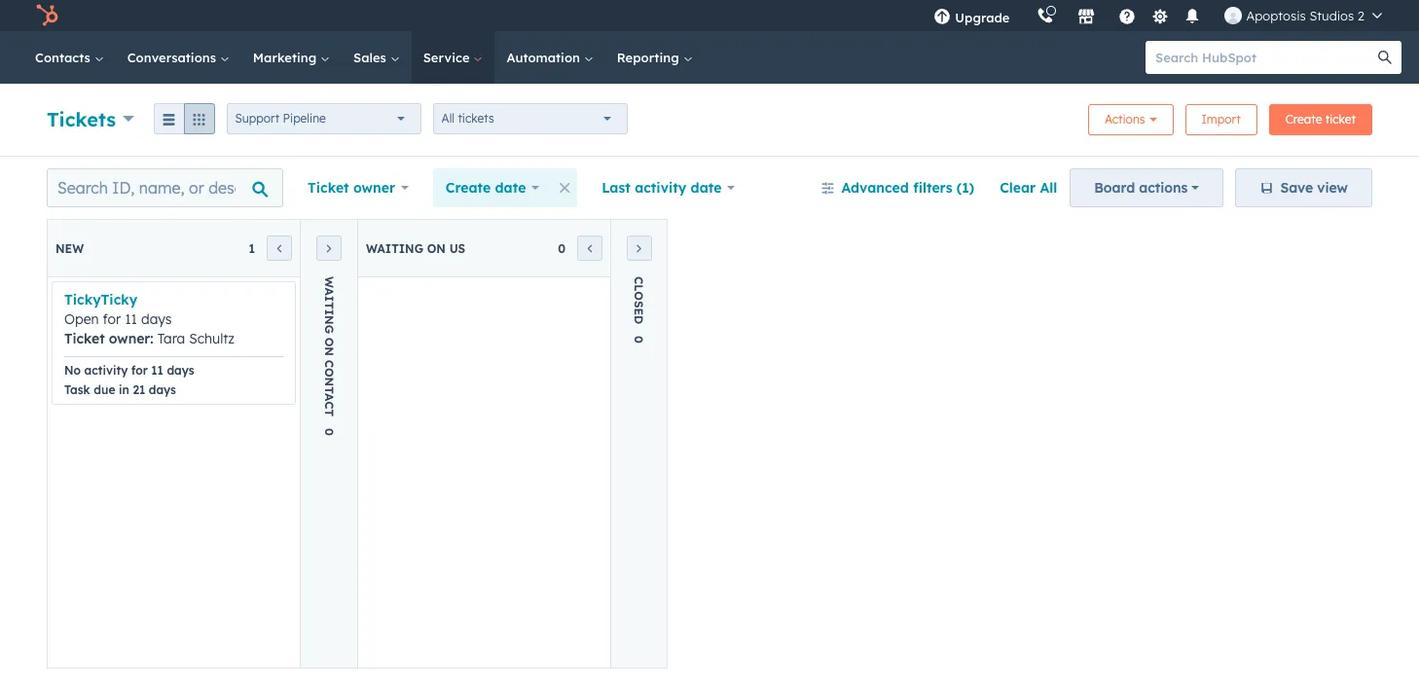 Task type: vqa. For each thing, say whether or not it's contained in the screenshot.
rightmost Activity
yes



Task type: locate. For each thing, give the bounding box(es) containing it.
2 vertical spatial o
[[322, 368, 336, 377]]

date
[[495, 179, 526, 197], [691, 179, 722, 197]]

actions button
[[1089, 104, 1174, 135]]

notifications image
[[1185, 9, 1202, 26]]

create inside button
[[1286, 112, 1323, 127]]

0 vertical spatial for
[[103, 311, 121, 328]]

0 vertical spatial create
[[1286, 112, 1323, 127]]

0 horizontal spatial owner
[[109, 330, 150, 348]]

activity for last
[[635, 179, 687, 197]]

w
[[322, 277, 336, 288]]

1 vertical spatial owner
[[109, 330, 150, 348]]

for
[[103, 311, 121, 328], [131, 363, 148, 378]]

i
[[322, 296, 336, 302], [322, 309, 336, 316]]

tickyticky link
[[64, 291, 138, 309]]

sales link
[[342, 31, 412, 84]]

create inside popup button
[[446, 179, 491, 197]]

0 vertical spatial 11
[[125, 311, 137, 328]]

conversations
[[127, 50, 220, 65]]

c
[[322, 360, 336, 368], [322, 401, 336, 409]]

days right 21
[[149, 383, 176, 397]]

1 horizontal spatial ticket
[[308, 179, 349, 197]]

1 vertical spatial days
[[167, 363, 194, 378]]

upgrade
[[956, 10, 1010, 25]]

w a i t i n g o n c o n t a c t
[[322, 277, 336, 417]]

11
[[125, 311, 137, 328], [151, 363, 163, 378]]

owner up waiting
[[353, 179, 395, 197]]

a down g
[[322, 394, 336, 401]]

1
[[249, 241, 255, 256]]

0 vertical spatial ticket
[[308, 179, 349, 197]]

11 for 21
[[151, 363, 163, 378]]

ticket down 'support pipeline' popup button
[[308, 179, 349, 197]]

support pipeline button
[[226, 103, 421, 134]]

11 down tickyticky
[[125, 311, 137, 328]]

menu
[[921, 0, 1396, 31]]

0
[[558, 241, 566, 256], [632, 336, 647, 344], [322, 429, 336, 436]]

last activity date button
[[589, 168, 748, 207]]

contacts link
[[23, 31, 116, 84]]

0 horizontal spatial all
[[442, 111, 455, 126]]

days up :
[[141, 311, 172, 328]]

s
[[632, 301, 647, 308]]

for down tickyticky link
[[103, 311, 121, 328]]

2 vertical spatial 0
[[322, 429, 336, 436]]

2 t from the top
[[322, 387, 336, 394]]

0 vertical spatial c
[[322, 360, 336, 368]]

owner inside 'tickyticky open for 11 days ticket owner : tara schultz'
[[109, 330, 150, 348]]

11 inside the no activity for 11 days task due in 21 days
[[151, 363, 163, 378]]

0 vertical spatial owner
[[353, 179, 395, 197]]

1 horizontal spatial for
[[131, 363, 148, 378]]

a up g
[[322, 288, 336, 296]]

menu item
[[1024, 0, 1028, 31]]

search image
[[1379, 51, 1392, 64]]

0 vertical spatial all
[[442, 111, 455, 126]]

group
[[153, 103, 215, 134]]

waiting
[[366, 241, 424, 256]]

11 down :
[[151, 363, 163, 378]]

1 horizontal spatial owner
[[353, 179, 395, 197]]

1 horizontal spatial all
[[1040, 179, 1058, 197]]

1 vertical spatial for
[[131, 363, 148, 378]]

i down the w on the top left of the page
[[322, 296, 336, 302]]

create up "us"
[[446, 179, 491, 197]]

task
[[64, 383, 90, 397]]

1 vertical spatial create
[[446, 179, 491, 197]]

0 horizontal spatial activity
[[84, 363, 128, 378]]

2 n from the top
[[322, 347, 336, 356]]

(1)
[[957, 179, 975, 197]]

o
[[632, 291, 647, 301], [322, 338, 336, 347], [322, 368, 336, 377]]

tickyticky
[[64, 291, 138, 309]]

g
[[322, 325, 336, 334]]

tickets
[[47, 107, 116, 131]]

no activity for 11 days task due in 21 days
[[64, 363, 194, 397]]

days inside 'tickyticky open for 11 days ticket owner : tara schultz'
[[141, 311, 172, 328]]

board actions
[[1095, 179, 1188, 197]]

1 vertical spatial a
[[322, 394, 336, 401]]

ticket
[[308, 179, 349, 197], [64, 330, 105, 348]]

0 horizontal spatial ticket
[[64, 330, 105, 348]]

i up g
[[322, 309, 336, 316]]

1 i from the top
[[322, 296, 336, 302]]

activity right last
[[635, 179, 687, 197]]

1 vertical spatial i
[[322, 309, 336, 316]]

2 horizontal spatial 0
[[632, 336, 647, 344]]

1 vertical spatial ticket
[[64, 330, 105, 348]]

1 date from the left
[[495, 179, 526, 197]]

service link
[[412, 31, 495, 84]]

0 horizontal spatial 0
[[322, 429, 336, 436]]

all left the tickets
[[442, 111, 455, 126]]

activity inside the no activity for 11 days task due in 21 days
[[84, 363, 128, 378]]

hubspot image
[[35, 4, 58, 27]]

activity
[[635, 179, 687, 197], [84, 363, 128, 378]]

0 vertical spatial o
[[632, 291, 647, 301]]

last activity date
[[602, 179, 722, 197]]

group inside tickets banner
[[153, 103, 215, 134]]

activity inside popup button
[[635, 179, 687, 197]]

1 vertical spatial c
[[322, 401, 336, 409]]

owner up the no activity for 11 days task due in 21 days
[[109, 330, 150, 348]]

0 horizontal spatial for
[[103, 311, 121, 328]]

help image
[[1119, 9, 1137, 26]]

days
[[141, 311, 172, 328], [167, 363, 194, 378], [149, 383, 176, 397]]

all
[[442, 111, 455, 126], [1040, 179, 1058, 197]]

1 vertical spatial o
[[322, 338, 336, 347]]

t
[[322, 302, 336, 309], [322, 387, 336, 394], [322, 409, 336, 417]]

1 vertical spatial activity
[[84, 363, 128, 378]]

0 vertical spatial a
[[322, 288, 336, 296]]

board
[[1095, 179, 1136, 197]]

marketplaces button
[[1067, 0, 1108, 31]]

0 vertical spatial i
[[322, 296, 336, 302]]

ticket owner
[[308, 179, 395, 197]]

all inside button
[[1040, 179, 1058, 197]]

clear all
[[1000, 179, 1058, 197]]

1 vertical spatial t
[[322, 387, 336, 394]]

0 vertical spatial days
[[141, 311, 172, 328]]

apoptosis studios 2 button
[[1214, 0, 1394, 31]]

create left ticket
[[1286, 112, 1323, 127]]

1 horizontal spatial activity
[[635, 179, 687, 197]]

2 date from the left
[[691, 179, 722, 197]]

3 n from the top
[[322, 377, 336, 387]]

ticket down open
[[64, 330, 105, 348]]

tickets button
[[47, 105, 134, 133]]

1 vertical spatial 11
[[151, 363, 163, 378]]

search button
[[1369, 41, 1402, 74]]

date down 'all tickets' popup button
[[495, 179, 526, 197]]

tara
[[157, 330, 185, 348]]

for inside 'tickyticky open for 11 days ticket owner : tara schultz'
[[103, 311, 121, 328]]

ticket
[[1326, 112, 1356, 127]]

import
[[1202, 112, 1241, 127]]

marketing link
[[241, 31, 342, 84]]

all right clear
[[1040, 179, 1058, 197]]

settings link
[[1149, 5, 1173, 26]]

create
[[1286, 112, 1323, 127], [446, 179, 491, 197]]

ticket owner button
[[295, 168, 421, 207]]

days down tara
[[167, 363, 194, 378]]

tickets banner
[[47, 98, 1373, 136]]

conversations link
[[116, 31, 241, 84]]

1 horizontal spatial date
[[691, 179, 722, 197]]

Search ID, name, or description search field
[[47, 168, 283, 207]]

activity for no
[[84, 363, 128, 378]]

0 horizontal spatial 11
[[125, 311, 137, 328]]

1 vertical spatial all
[[1040, 179, 1058, 197]]

1 vertical spatial n
[[322, 347, 336, 356]]

11 for tara
[[125, 311, 137, 328]]

2 vertical spatial t
[[322, 409, 336, 417]]

reporting
[[617, 50, 683, 65]]

1 horizontal spatial create
[[1286, 112, 1323, 127]]

activity up due
[[84, 363, 128, 378]]

0 for c
[[632, 336, 647, 344]]

0 horizontal spatial date
[[495, 179, 526, 197]]

reporting link
[[605, 31, 705, 84]]

11 inside 'tickyticky open for 11 days ticket owner : tara schultz'
[[125, 311, 137, 328]]

0 vertical spatial 0
[[558, 241, 566, 256]]

menu containing apoptosis studios 2
[[921, 0, 1396, 31]]

all tickets
[[442, 111, 494, 126]]

date down tickets banner
[[691, 179, 722, 197]]

support
[[235, 111, 280, 126]]

notifications button
[[1177, 0, 1210, 31]]

tickets
[[458, 111, 494, 126]]

owner
[[353, 179, 395, 197], [109, 330, 150, 348]]

1 a from the top
[[322, 288, 336, 296]]

for inside the no activity for 11 days task due in 21 days
[[131, 363, 148, 378]]

1 vertical spatial 0
[[632, 336, 647, 344]]

0 vertical spatial n
[[322, 316, 336, 325]]

settings image
[[1152, 8, 1169, 26]]

ticket inside 'tickyticky open for 11 days ticket owner : tara schultz'
[[64, 330, 105, 348]]

0 horizontal spatial create
[[446, 179, 491, 197]]

0 vertical spatial activity
[[635, 179, 687, 197]]

1 horizontal spatial 11
[[151, 363, 163, 378]]

a
[[322, 288, 336, 296], [322, 394, 336, 401]]

2 vertical spatial n
[[322, 377, 336, 387]]

for up 21
[[131, 363, 148, 378]]

automation link
[[495, 31, 605, 84]]

0 vertical spatial t
[[322, 302, 336, 309]]

1 horizontal spatial 0
[[558, 241, 566, 256]]



Task type: describe. For each thing, give the bounding box(es) containing it.
no
[[64, 363, 81, 378]]

marketing
[[253, 50, 320, 65]]

hubspot link
[[23, 4, 73, 27]]

advanced
[[842, 179, 909, 197]]

support pipeline
[[235, 111, 326, 126]]

apoptosis studios 2
[[1247, 8, 1365, 23]]

apoptosis
[[1247, 8, 1307, 23]]

advanced filters (1)
[[842, 179, 975, 197]]

us
[[450, 241, 466, 256]]

open
[[64, 311, 99, 328]]

calling icon image
[[1037, 8, 1055, 25]]

clear
[[1000, 179, 1036, 197]]

1 n from the top
[[322, 316, 336, 325]]

on
[[427, 241, 446, 256]]

tickyticky open for 11 days ticket owner : tara schultz
[[64, 291, 235, 348]]

view
[[1318, 179, 1349, 197]]

2 i from the top
[[322, 309, 336, 316]]

:
[[150, 330, 153, 348]]

all tickets button
[[433, 103, 628, 134]]

all inside popup button
[[442, 111, 455, 126]]

sales
[[354, 50, 390, 65]]

service
[[423, 50, 474, 65]]

ticket inside "popup button"
[[308, 179, 349, 197]]

owner inside "popup button"
[[353, 179, 395, 197]]

studios
[[1310, 8, 1355, 23]]

e
[[632, 308, 647, 316]]

date inside popup button
[[495, 179, 526, 197]]

schultz
[[189, 330, 235, 348]]

tara schultz image
[[1225, 7, 1243, 24]]

filters
[[914, 179, 953, 197]]

marketplaces image
[[1078, 9, 1096, 26]]

create ticket
[[1286, 112, 1356, 127]]

in
[[119, 383, 129, 397]]

automation
[[507, 50, 584, 65]]

days for days
[[167, 363, 194, 378]]

contacts
[[35, 50, 94, 65]]

create date
[[446, 179, 526, 197]]

2 vertical spatial days
[[149, 383, 176, 397]]

new
[[56, 241, 84, 256]]

save
[[1281, 179, 1314, 197]]

create for create date
[[446, 179, 491, 197]]

l
[[632, 285, 647, 291]]

create date button
[[433, 168, 552, 207]]

calling icon button
[[1030, 3, 1063, 28]]

date inside popup button
[[691, 179, 722, 197]]

import button
[[1186, 104, 1258, 135]]

days for schultz
[[141, 311, 172, 328]]

upgrade image
[[934, 9, 952, 26]]

2
[[1358, 8, 1365, 23]]

1 c from the top
[[322, 360, 336, 368]]

create for create ticket
[[1286, 112, 1323, 127]]

2 c from the top
[[322, 401, 336, 409]]

help button
[[1111, 0, 1145, 31]]

c l o s e d
[[632, 277, 647, 325]]

pipeline
[[283, 111, 326, 126]]

save view button
[[1236, 168, 1373, 207]]

0 for w
[[322, 429, 336, 436]]

advanced filters (1) button
[[809, 168, 988, 207]]

actions
[[1140, 179, 1188, 197]]

3 t from the top
[[322, 409, 336, 417]]

waiting on us
[[366, 241, 466, 256]]

for for activity
[[131, 363, 148, 378]]

for for open
[[103, 311, 121, 328]]

d
[[632, 316, 647, 325]]

clear all button
[[988, 168, 1070, 207]]

Search HubSpot search field
[[1146, 41, 1385, 74]]

board actions button
[[1070, 168, 1224, 207]]

due
[[94, 383, 115, 397]]

1 t from the top
[[322, 302, 336, 309]]

last
[[602, 179, 631, 197]]

21
[[133, 383, 145, 397]]

create ticket button
[[1270, 104, 1373, 135]]

save view
[[1281, 179, 1349, 197]]

actions
[[1105, 112, 1146, 127]]

2 a from the top
[[322, 394, 336, 401]]

c
[[632, 277, 647, 285]]



